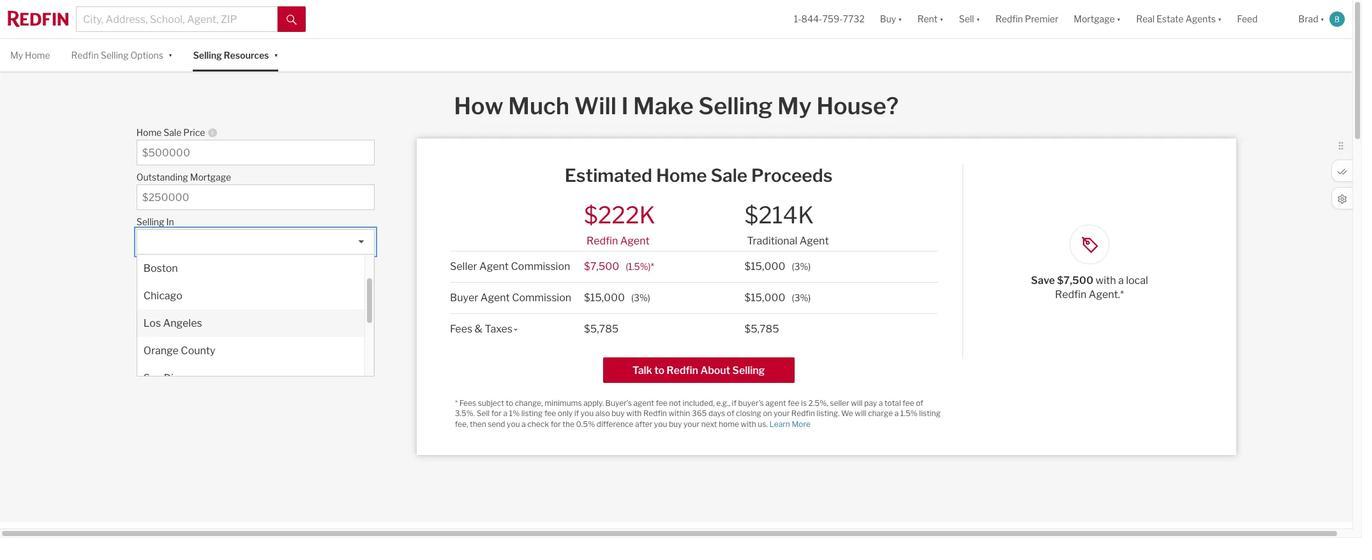 Task type: vqa. For each thing, say whether or not it's contained in the screenshot.
10.1%
no



Task type: describe. For each thing, give the bounding box(es) containing it.
orange
[[143, 345, 179, 357]]

feed
[[1238, 14, 1258, 25]]

$222k
[[584, 201, 656, 229]]

2 agent from the left
[[766, 398, 786, 408]]

1 vertical spatial if
[[574, 409, 579, 418]]

1 horizontal spatial home
[[136, 127, 162, 138]]

rent ▾ button
[[910, 0, 952, 38]]

make
[[633, 92, 694, 120]]

difference
[[597, 419, 634, 429]]

list box containing boston
[[136, 229, 375, 392]]

in
[[166, 217, 174, 227]]

selling inside selling resources ▾
[[193, 50, 222, 61]]

redfin selling options link
[[71, 39, 163, 72]]

orange county
[[143, 345, 216, 357]]

talk to redfin about selling
[[633, 364, 765, 377]]

0.5%
[[576, 419, 595, 429]]

0 horizontal spatial with
[[626, 409, 642, 418]]

2 horizontal spatial you
[[654, 419, 667, 429]]

$222k redfin agent
[[584, 201, 656, 247]]

1 vertical spatial will
[[855, 409, 867, 418]]

real estate agents ▾
[[1137, 14, 1222, 25]]

a left check
[[522, 419, 526, 429]]

$15,000 (3%) for $15,000
[[745, 292, 811, 304]]

send
[[488, 419, 505, 429]]

next
[[701, 419, 717, 429]]

dialog containing boston
[[136, 254, 375, 392]]

1 vertical spatial sale
[[711, 165, 748, 187]]

buyer's
[[606, 398, 632, 408]]

▾ right buy
[[898, 14, 902, 25]]

selling inside redfin selling options ▾
[[101, 50, 129, 61]]

resources
[[224, 50, 269, 61]]

after
[[635, 419, 653, 429]]

759-
[[823, 14, 843, 25]]

talk to redfin about selling button
[[603, 357, 795, 383]]

seller
[[450, 260, 477, 272]]

commission for buyer agent commission
[[512, 292, 571, 304]]

selling resources ▾
[[193, 49, 278, 61]]

my home
[[10, 50, 50, 61]]

i
[[622, 92, 629, 120]]

closing
[[736, 409, 762, 418]]

1%
[[509, 409, 520, 418]]

▾ left real in the top right of the page
[[1117, 14, 1121, 25]]

1 vertical spatial for
[[551, 419, 561, 429]]

7732
[[843, 14, 865, 25]]

listing.
[[817, 409, 840, 418]]

will
[[574, 92, 617, 120]]

$15,000 for $15,000
[[745, 292, 786, 304]]

0 horizontal spatial you
[[507, 419, 520, 429]]

with a local redfin agent.*
[[1055, 275, 1149, 301]]

check
[[528, 419, 549, 429]]

0 vertical spatial will
[[851, 398, 863, 408]]

home
[[719, 419, 739, 429]]

1 vertical spatial mortgage
[[190, 172, 231, 183]]

about
[[700, 364, 730, 377]]

0 vertical spatial $7,500
[[584, 260, 619, 272]]

proceeds
[[751, 165, 833, 187]]

agent inside $214k traditional agent
[[800, 235, 829, 247]]

home sale price
[[136, 127, 205, 138]]

outstanding mortgage
[[136, 172, 231, 183]]

buy
[[880, 14, 896, 25]]

e.g.,
[[717, 398, 730, 408]]

$214k
[[745, 201, 814, 229]]

learn more link
[[770, 419, 811, 429]]

estimated home sale proceeds
[[565, 165, 833, 187]]

fee left included,
[[656, 398, 668, 408]]

not inside this calculator is not intended to replace a professional estimate .
[[218, 322, 234, 334]]

fee left only
[[545, 409, 556, 418]]

1 horizontal spatial buy
[[669, 419, 682, 429]]

1 $5,785 from the left
[[584, 323, 619, 335]]

2 listing from the left
[[919, 409, 941, 418]]

1 horizontal spatial you
[[581, 409, 594, 418]]

0 vertical spatial of
[[916, 398, 924, 408]]

selling resources link
[[193, 39, 269, 72]]

this
[[136, 322, 157, 334]]

user photo image
[[1330, 11, 1345, 27]]

how
[[454, 92, 504, 120]]

redfin selling options ▾
[[71, 49, 173, 61]]

a right pay
[[879, 398, 883, 408]]

house?
[[817, 92, 899, 120]]

buy ▾
[[880, 14, 902, 25]]

selling in
[[136, 217, 174, 227]]

0 vertical spatial buy
[[612, 409, 625, 418]]

seller
[[830, 398, 850, 408]]

san
[[143, 372, 162, 385]]

rent
[[918, 14, 938, 25]]

sell inside dropdown button
[[959, 14, 974, 25]]

mortgage ▾
[[1074, 14, 1121, 25]]

redfin premier
[[996, 14, 1059, 25]]

0 vertical spatial fees
[[450, 323, 473, 335]]

charge
[[868, 409, 893, 418]]

boston
[[143, 263, 178, 275]]

* fees subject to change, minimums apply. buyer's agent fee not included, e.g., if buyer's agent fee is 2.5%, seller will pay a total fee of 3.5%. sell for a 1% listing fee only if you also buy with redfin within 365 days of closing on your redfin listing. we will charge a 1.5% listing fee, then send you a check for the 0.5% difference after you buy your next home with us.
[[455, 398, 941, 429]]

fee up 1.5%
[[903, 398, 915, 408]]

us.
[[758, 419, 768, 429]]

▾ right rent ▾
[[976, 14, 980, 25]]

my home link
[[10, 39, 50, 72]]

this calculator is not intended to replace a professional estimate .
[[136, 322, 336, 348]]

buy ▾ button
[[880, 0, 902, 38]]

diego
[[164, 372, 192, 385]]

redfin up after
[[643, 409, 667, 418]]

fees inside the * fees subject to change, minimums apply. buyer's agent fee not included, e.g., if buyer's agent fee is 2.5%, seller will pay a total fee of 3.5%. sell for a 1% listing fee only if you also buy with redfin within 365 days of closing on your redfin listing. we will charge a 1.5% listing fee, then send you a check for the 0.5% difference after you buy your next home with us.
[[460, 398, 476, 408]]

within
[[669, 409, 690, 418]]

the
[[563, 419, 575, 429]]

total
[[885, 398, 901, 408]]

.
[[239, 336, 241, 348]]

redfin inside redfin selling options ▾
[[71, 50, 99, 61]]

▾ right brad
[[1321, 14, 1325, 25]]

redfin up more
[[792, 409, 815, 418]]

much
[[508, 92, 570, 120]]

&
[[475, 323, 483, 335]]

2.5%,
[[809, 398, 829, 408]]

more
[[792, 419, 811, 429]]

brad ▾
[[1299, 14, 1325, 25]]

$15,000 for $7,500
[[745, 260, 786, 272]]

save
[[1031, 275, 1055, 287]]

▾ right rent
[[940, 14, 944, 25]]

brad
[[1299, 14, 1319, 25]]

traditional
[[747, 235, 798, 247]]

365
[[692, 409, 707, 418]]

0 horizontal spatial your
[[684, 419, 700, 429]]

professional
[[136, 336, 195, 348]]

▾ right agents
[[1218, 14, 1222, 25]]

City, Address, School, Agent, ZIP search field
[[76, 6, 278, 32]]

0 vertical spatial your
[[774, 409, 790, 418]]

minimums
[[545, 398, 582, 408]]



Task type: locate. For each thing, give the bounding box(es) containing it.
commission for seller agent commission
[[511, 260, 570, 272]]

your up learn
[[774, 409, 790, 418]]

seller agent commission
[[450, 260, 570, 272]]

then
[[470, 419, 486, 429]]

commission up "buyer agent commission"
[[511, 260, 570, 272]]

0 vertical spatial mortgage
[[1074, 14, 1115, 25]]

2 horizontal spatial with
[[1096, 275, 1116, 287]]

(3%) for $7,500
[[792, 261, 811, 272]]

home for estimated home sale proceeds
[[656, 165, 707, 187]]

0 horizontal spatial home
[[25, 50, 50, 61]]

0 horizontal spatial of
[[727, 409, 735, 418]]

agent inside $222k redfin agent
[[620, 235, 650, 247]]

fees left & at the bottom
[[450, 323, 473, 335]]

1 vertical spatial to
[[655, 364, 665, 377]]

your down 365 at the right bottom of page
[[684, 419, 700, 429]]

if right only
[[574, 409, 579, 418]]

real estate agents ▾ button
[[1129, 0, 1230, 38]]

fees up 3.5%.
[[460, 398, 476, 408]]

will right 'we'
[[855, 409, 867, 418]]

pay
[[864, 398, 877, 408]]

not inside the * fees subject to change, minimums apply. buyer's agent fee not included, e.g., if buyer's agent fee is 2.5%, seller will pay a total fee of 3.5%. sell for a 1% listing fee only if you also buy with redfin within 365 days of closing on your redfin listing. we will charge a 1.5% listing fee, then send you a check for the 0.5% difference after you buy your next home with us.
[[669, 398, 681, 408]]

real
[[1137, 14, 1155, 25]]

a right replace
[[330, 322, 336, 334]]

redfin inside $222k redfin agent
[[587, 235, 618, 247]]

buy down buyer's
[[612, 409, 625, 418]]

1-
[[794, 14, 802, 25]]

fee up learn more
[[788, 398, 800, 408]]

0 vertical spatial with
[[1096, 275, 1116, 287]]

1 vertical spatial your
[[684, 419, 700, 429]]

rent ▾ button
[[918, 0, 944, 38]]

if
[[732, 398, 737, 408], [574, 409, 579, 418]]

a inside with a local redfin agent.*
[[1119, 275, 1124, 287]]

1 horizontal spatial my
[[778, 92, 812, 120]]

subject
[[478, 398, 504, 408]]

0 vertical spatial to
[[281, 322, 290, 334]]

redfin premier button
[[988, 0, 1066, 38]]

price
[[183, 127, 205, 138]]

with down closing at right bottom
[[741, 419, 756, 429]]

agent right seller
[[480, 260, 509, 272]]

0 vertical spatial not
[[218, 322, 234, 334]]

a inside this calculator is not intended to replace a professional estimate .
[[330, 322, 336, 334]]

1 vertical spatial my
[[778, 92, 812, 120]]

▾ right resources
[[274, 49, 278, 60]]

to inside the * fees subject to change, minimums apply. buyer's agent fee not included, e.g., if buyer's agent fee is 2.5%, seller will pay a total fee of 3.5%. sell for a 1% listing fee only if you also buy with redfin within 365 days of closing on your redfin listing. we will charge a 1.5% listing fee, then send you a check for the 0.5% difference after you buy your next home with us.
[[506, 398, 513, 408]]

1 horizontal spatial to
[[506, 398, 513, 408]]

how much will i make selling my house?
[[454, 92, 899, 120]]

sale
[[164, 127, 182, 138], [711, 165, 748, 187]]

0 horizontal spatial my
[[10, 50, 23, 61]]

1 agent from the left
[[634, 398, 654, 408]]

1 horizontal spatial of
[[916, 398, 924, 408]]

▾ inside selling resources ▾
[[274, 49, 278, 60]]

redfin down save $7,500 at the right of page
[[1055, 289, 1087, 301]]

with inside with a local redfin agent.*
[[1096, 275, 1116, 287]]

save $7,500
[[1031, 275, 1096, 287]]

0 vertical spatial is
[[208, 322, 216, 334]]

if right e.g., in the right bottom of the page
[[732, 398, 737, 408]]

redfin left premier
[[996, 14, 1023, 25]]

2 vertical spatial with
[[741, 419, 756, 429]]

* down $222k redfin agent
[[651, 261, 654, 272]]

0 vertical spatial home
[[25, 50, 50, 61]]

* inside the * fees subject to change, minimums apply. buyer's agent fee not included, e.g., if buyer's agent fee is 2.5%, seller will pay a total fee of 3.5%. sell for a 1% listing fee only if you also buy with redfin within 365 days of closing on your redfin listing. we will charge a 1.5% listing fee, then send you a check for the 0.5% difference after you buy your next home with us.
[[455, 398, 458, 408]]

0 horizontal spatial buy
[[612, 409, 625, 418]]

to inside talk to redfin about selling button
[[655, 364, 665, 377]]

list box
[[136, 229, 375, 392]]

mortgage down price
[[190, 172, 231, 183]]

0 horizontal spatial sale
[[164, 127, 182, 138]]

1-844-759-7732
[[794, 14, 865, 25]]

selling in element
[[136, 210, 368, 229]]

buy
[[612, 409, 625, 418], [669, 419, 682, 429]]

* up 3.5%.
[[455, 398, 458, 408]]

of up home
[[727, 409, 735, 418]]

buyer agent commission
[[450, 292, 571, 304]]

0 horizontal spatial mortgage
[[190, 172, 231, 183]]

0 horizontal spatial for
[[491, 409, 502, 418]]

agents
[[1186, 14, 1216, 25]]

agent up on at the right of the page
[[766, 398, 786, 408]]

selling
[[101, 50, 129, 61], [193, 50, 222, 61], [699, 92, 773, 120], [136, 217, 164, 227], [733, 364, 765, 377]]

sell ▾ button
[[952, 0, 988, 38]]

0 vertical spatial if
[[732, 398, 737, 408]]

to left replace
[[281, 322, 290, 334]]

rent ▾
[[918, 14, 944, 25]]

professional estimate link
[[136, 336, 239, 348]]

*
[[651, 261, 654, 272], [455, 398, 458, 408]]

1 horizontal spatial mortgage
[[1074, 14, 1115, 25]]

Outstanding Mortgage text field
[[142, 192, 369, 204]]

sell inside the * fees subject to change, minimums apply. buyer's agent fee not included, e.g., if buyer's agent fee is 2.5%, seller will pay a total fee of 3.5%. sell for a 1% listing fee only if you also buy with redfin within 365 days of closing on your redfin listing. we will charge a 1.5% listing fee, then send you a check for the 0.5% difference after you buy your next home with us.
[[477, 409, 490, 418]]

agent
[[634, 398, 654, 408], [766, 398, 786, 408]]

redfin left about
[[667, 364, 698, 377]]

mortgage ▾ button
[[1074, 0, 1121, 38]]

you up the 0.5% on the left of page
[[581, 409, 594, 418]]

buyer
[[450, 292, 478, 304]]

outstanding mortgage element
[[136, 166, 368, 185]]

1 vertical spatial $7,500
[[1057, 275, 1094, 287]]

1 vertical spatial of
[[727, 409, 735, 418]]

0 vertical spatial for
[[491, 409, 502, 418]]

1 vertical spatial commission
[[512, 292, 571, 304]]

(3%) for $15,000
[[792, 292, 811, 303]]

* inside $7,500 (1.5%) *
[[651, 261, 654, 272]]

of
[[916, 398, 924, 408], [727, 409, 735, 418]]

is
[[208, 322, 216, 334], [801, 398, 807, 408]]

$5,785
[[584, 323, 619, 335], [745, 323, 779, 335]]

0 horizontal spatial to
[[281, 322, 290, 334]]

home for my home
[[25, 50, 50, 61]]

is left 2.5%, on the bottom of the page
[[801, 398, 807, 408]]

will left pay
[[851, 398, 863, 408]]

0 vertical spatial sell
[[959, 14, 974, 25]]

1 horizontal spatial $5,785
[[745, 323, 779, 335]]

redfin up $7,500 (1.5%) *
[[587, 235, 618, 247]]

dialog
[[136, 254, 375, 392]]

1 vertical spatial home
[[136, 127, 162, 138]]

1 vertical spatial with
[[626, 409, 642, 418]]

0 horizontal spatial *
[[455, 398, 458, 408]]

1 horizontal spatial sell
[[959, 14, 974, 25]]

of up 1.5%
[[916, 398, 924, 408]]

1 horizontal spatial with
[[741, 419, 756, 429]]

sell ▾ button
[[959, 0, 980, 38]]

0 vertical spatial sale
[[164, 127, 182, 138]]

0 horizontal spatial if
[[574, 409, 579, 418]]

selling inside "element"
[[136, 217, 164, 227]]

▾ inside redfin selling options ▾
[[169, 49, 173, 60]]

0 horizontal spatial $5,785
[[584, 323, 619, 335]]

1 horizontal spatial if
[[732, 398, 737, 408]]

0 vertical spatial commission
[[511, 260, 570, 272]]

redfin inside button
[[996, 14, 1023, 25]]

1 vertical spatial is
[[801, 398, 807, 408]]

a
[[1119, 275, 1124, 287], [330, 322, 336, 334], [879, 398, 883, 408], [503, 409, 508, 418], [895, 409, 899, 418], [522, 419, 526, 429]]

▾ right options at the left top of page
[[169, 49, 173, 60]]

with up after
[[626, 409, 642, 418]]

is inside this calculator is not intended to replace a professional estimate .
[[208, 322, 216, 334]]

1 horizontal spatial for
[[551, 419, 561, 429]]

redfin
[[996, 14, 1023, 25], [71, 50, 99, 61], [587, 235, 618, 247], [1055, 289, 1087, 301], [667, 364, 698, 377], [643, 409, 667, 418], [792, 409, 815, 418]]

sell up then
[[477, 409, 490, 418]]

listing down change,
[[521, 409, 543, 418]]

1 vertical spatial buy
[[669, 419, 682, 429]]

$7,500 left '(1.5%)'
[[584, 260, 619, 272]]

mortgage inside dropdown button
[[1074, 14, 1115, 25]]

you down 1%
[[507, 419, 520, 429]]

0 horizontal spatial $7,500
[[584, 260, 619, 272]]

2 horizontal spatial to
[[655, 364, 665, 377]]

2 vertical spatial to
[[506, 398, 513, 408]]

redfin inside button
[[667, 364, 698, 377]]

listing right 1.5%
[[919, 409, 941, 418]]

agent up '(1.5%)'
[[620, 235, 650, 247]]

agent up after
[[634, 398, 654, 408]]

commission down seller agent commission
[[512, 292, 571, 304]]

for up send
[[491, 409, 502, 418]]

1 horizontal spatial listing
[[919, 409, 941, 418]]

1 horizontal spatial $7,500
[[1057, 275, 1094, 287]]

apply.
[[584, 398, 604, 408]]

a left 1%
[[503, 409, 508, 418]]

(1.5%)
[[626, 261, 651, 272]]

0 vertical spatial my
[[10, 50, 23, 61]]

$15,000 (3%)
[[745, 260, 811, 272], [584, 292, 650, 304], [745, 292, 811, 304]]

you right after
[[654, 419, 667, 429]]

844-
[[802, 14, 823, 25]]

0 vertical spatial *
[[651, 261, 654, 272]]

county
[[181, 345, 216, 357]]

sale left price
[[164, 127, 182, 138]]

is up estimate at the bottom of the page
[[208, 322, 216, 334]]

not up within
[[669, 398, 681, 408]]

for
[[491, 409, 502, 418], [551, 419, 561, 429]]

a left local
[[1119, 275, 1124, 287]]

0 horizontal spatial not
[[218, 322, 234, 334]]

redfin right my home
[[71, 50, 99, 61]]

mortgage left real in the top right of the page
[[1074, 14, 1115, 25]]

0 horizontal spatial is
[[208, 322, 216, 334]]

to inside this calculator is not intended to replace a professional estimate .
[[281, 322, 290, 334]]

sell right rent ▾
[[959, 14, 974, 25]]

0 horizontal spatial listing
[[521, 409, 543, 418]]

mortgage ▾ button
[[1066, 0, 1129, 38]]

1 horizontal spatial agent
[[766, 398, 786, 408]]

$7,500
[[584, 260, 619, 272], [1057, 275, 1094, 287]]

not up estimate at the bottom of the page
[[218, 322, 234, 334]]

1 horizontal spatial sale
[[711, 165, 748, 187]]

Home Sale Price text field
[[142, 147, 369, 159]]

agent
[[620, 235, 650, 247], [800, 235, 829, 247], [480, 260, 509, 272], [481, 292, 510, 304]]

$7,500 (1.5%) *
[[584, 260, 654, 272]]

0 horizontal spatial sell
[[477, 409, 490, 418]]

los
[[143, 317, 161, 330]]

1 horizontal spatial *
[[651, 261, 654, 272]]

is inside the * fees subject to change, minimums apply. buyer's agent fee not included, e.g., if buyer's agent fee is 2.5%, seller will pay a total fee of 3.5%. sell for a 1% listing fee only if you also buy with redfin within 365 days of closing on your redfin listing. we will charge a 1.5% listing fee, then send you a check for the 0.5% difference after you buy your next home with us.
[[801, 398, 807, 408]]

(3%)
[[792, 261, 811, 272], [631, 292, 650, 303], [792, 292, 811, 303]]

buy down within
[[669, 419, 682, 429]]

with up agent.*
[[1096, 275, 1116, 287]]

to up 1%
[[506, 398, 513, 408]]

estate
[[1157, 14, 1184, 25]]

$15,000
[[745, 260, 786, 272], [584, 292, 625, 304], [745, 292, 786, 304]]

sale left proceeds
[[711, 165, 748, 187]]

1 listing from the left
[[521, 409, 543, 418]]

agent right buyer
[[481, 292, 510, 304]]

$214k traditional agent
[[745, 201, 829, 247]]

to right the talk
[[655, 364, 665, 377]]

1 horizontal spatial not
[[669, 398, 681, 408]]

home
[[25, 50, 50, 61], [136, 127, 162, 138], [656, 165, 707, 187]]

$15,000 (3%) for $7,500
[[745, 260, 811, 272]]

submit search image
[[287, 15, 297, 25]]

change,
[[515, 398, 543, 408]]

▾
[[898, 14, 902, 25], [940, 14, 944, 25], [976, 14, 980, 25], [1117, 14, 1121, 25], [1218, 14, 1222, 25], [1321, 14, 1325, 25], [169, 49, 173, 60], [274, 49, 278, 60]]

redfin inside with a local redfin agent.*
[[1055, 289, 1087, 301]]

for left the
[[551, 419, 561, 429]]

estimate
[[197, 336, 239, 348]]

1 horizontal spatial is
[[801, 398, 807, 408]]

buyer's
[[738, 398, 764, 408]]

1 vertical spatial sell
[[477, 409, 490, 418]]

mortgage
[[1074, 14, 1115, 25], [190, 172, 231, 183]]

selling inside button
[[733, 364, 765, 377]]

los angeles
[[143, 317, 202, 330]]

2 $5,785 from the left
[[745, 323, 779, 335]]

chicago
[[143, 290, 182, 302]]

on
[[763, 409, 772, 418]]

feed button
[[1230, 0, 1291, 38]]

my
[[10, 50, 23, 61], [778, 92, 812, 120]]

0 horizontal spatial agent
[[634, 398, 654, 408]]

fee
[[656, 398, 668, 408], [788, 398, 800, 408], [903, 398, 915, 408], [545, 409, 556, 418]]

agent right traditional
[[800, 235, 829, 247]]

we
[[842, 409, 853, 418]]

fee,
[[455, 419, 468, 429]]

2 horizontal spatial home
[[656, 165, 707, 187]]

a down total
[[895, 409, 899, 418]]

with
[[1096, 275, 1116, 287], [626, 409, 642, 418], [741, 419, 756, 429]]

1 vertical spatial *
[[455, 398, 458, 408]]

2 vertical spatial home
[[656, 165, 707, 187]]

1 vertical spatial not
[[669, 398, 681, 408]]

commission
[[511, 260, 570, 272], [512, 292, 571, 304]]

1 vertical spatial fees
[[460, 398, 476, 408]]

real estate agents ▾ link
[[1137, 0, 1222, 38]]

$7,500 right save
[[1057, 275, 1094, 287]]

outstanding
[[136, 172, 188, 183]]

1 horizontal spatial your
[[774, 409, 790, 418]]

1-844-759-7732 link
[[794, 14, 865, 25]]



